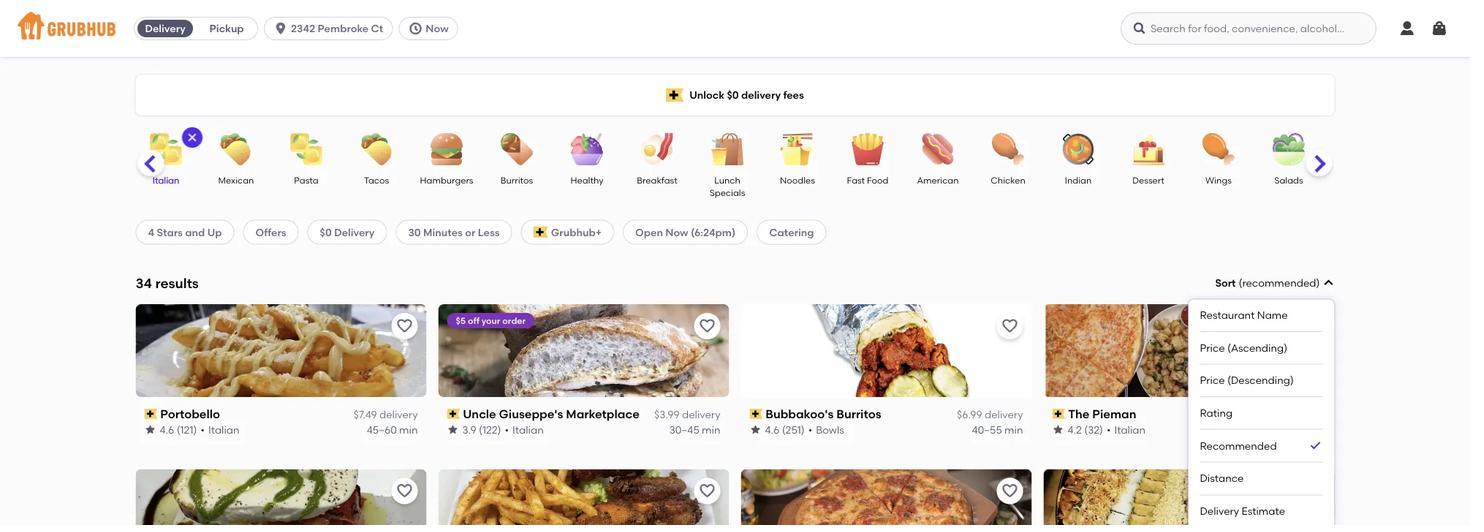 Task type: vqa. For each thing, say whether or not it's contained in the screenshot.
Pembroke
yes



Task type: locate. For each thing, give the bounding box(es) containing it.
0 horizontal spatial 4.6
[[160, 423, 174, 436]]

open
[[636, 226, 663, 238]]

the pieman
[[1069, 407, 1137, 421]]

pasta
[[295, 175, 319, 185]]

$6.99 delivery
[[957, 408, 1023, 421]]

)
[[1317, 277, 1320, 289]]

chicken
[[991, 175, 1026, 185]]

1 horizontal spatial svg image
[[274, 21, 288, 36]]

save this restaurant image for the pieman logo
[[1304, 317, 1322, 335]]

None field
[[1189, 276, 1335, 525]]

1 horizontal spatial 4.6
[[765, 423, 780, 436]]

estimate
[[1242, 505, 1286, 517]]

1 • italian from the left
[[201, 423, 240, 436]]

1 horizontal spatial delivery
[[334, 226, 375, 238]]

$3.99
[[655, 408, 680, 421]]

1 vertical spatial $0
[[320, 226, 332, 238]]

0 horizontal spatial burritos
[[501, 175, 534, 185]]

now right open
[[666, 226, 689, 238]]

min right 40–55
[[1005, 423, 1023, 436]]

star icon image for portobello
[[144, 424, 156, 435]]

34 results
[[136, 275, 199, 291]]

fees
[[783, 89, 804, 101]]

$0
[[727, 89, 739, 101], [320, 226, 332, 238]]

min up check icon
[[1308, 423, 1326, 436]]

3 subscription pass image from the left
[[750, 409, 763, 419]]

1 horizontal spatial now
[[666, 226, 689, 238]]

• right the (121)
[[201, 423, 205, 436]]

• italian down the giuseppe's
[[505, 423, 544, 436]]

min right '45–60'
[[399, 423, 418, 436]]

american image
[[913, 133, 964, 165]]

recommended
[[1200, 439, 1277, 452]]

star icon image left 3.9
[[447, 424, 459, 435]]

price up rating
[[1200, 374, 1225, 386]]

34
[[136, 275, 152, 291]]

minutes
[[423, 226, 463, 238]]

• italian down pieman
[[1107, 423, 1146, 436]]

• right (32)
[[1107, 423, 1111, 436]]

indian image
[[1053, 133, 1105, 165]]

save this restaurant button for mezza luna bistro logo
[[392, 478, 418, 504]]

chicken image
[[983, 133, 1034, 165]]

subscription pass image left portobello
[[144, 409, 157, 419]]

save this restaurant image down 45–60 min
[[396, 482, 414, 500]]

delivery down tacos
[[334, 226, 375, 238]]

save this restaurant image for save this restaurant button associated with portobello logo
[[396, 317, 414, 335]]

1 min from the left
[[399, 423, 418, 436]]

4 min from the left
[[1308, 423, 1326, 436]]

grubhub plus flag logo image
[[666, 88, 684, 102], [534, 226, 548, 238]]

list box
[[1200, 299, 1323, 525]]

star icon image left 4.6 (251)
[[750, 424, 762, 435]]

food
[[868, 175, 889, 185]]

1 subscription pass image from the left
[[144, 409, 157, 419]]

• italian right the (121)
[[201, 423, 240, 436]]

1 • from the left
[[201, 423, 205, 436]]

1 horizontal spatial • italian
[[505, 423, 544, 436]]

your
[[482, 315, 501, 326]]

40–55 min
[[972, 423, 1023, 436]]

0 horizontal spatial $0
[[320, 226, 332, 238]]

delivery up 45–60 min
[[379, 408, 418, 421]]

3 min from the left
[[1005, 423, 1023, 436]]

$0 right unlock
[[727, 89, 739, 101]]

delivery up the 30–45 min
[[682, 408, 721, 421]]

0 vertical spatial price
[[1200, 341, 1225, 354]]

2 vertical spatial delivery
[[1200, 505, 1240, 517]]

delivery left 'pickup' button
[[145, 22, 186, 35]]

0 vertical spatial $0
[[727, 89, 739, 101]]

min
[[399, 423, 418, 436], [702, 423, 721, 436], [1005, 423, 1023, 436], [1308, 423, 1326, 436]]

(121)
[[177, 423, 197, 436]]

50–65 min
[[1275, 423, 1326, 436]]

grubhub plus flag logo image left unlock
[[666, 88, 684, 102]]

delivery left fees
[[741, 89, 781, 101]]

american
[[918, 175, 959, 185]]

3 • from the left
[[809, 423, 813, 436]]

svg image
[[1431, 20, 1449, 37], [274, 21, 288, 36], [187, 132, 199, 143]]

save this restaurant button for the bubbakoo's burritos logo
[[997, 313, 1023, 339]]

open now (6:24pm)
[[636, 226, 736, 238]]

1 star icon image from the left
[[144, 424, 156, 435]]

subscription pass image for the pieman
[[1053, 409, 1066, 419]]

delivery for delivery estimate
[[1200, 505, 1240, 517]]

grubhub plus flag logo image left grubhub+
[[534, 226, 548, 238]]

2 4.6 from the left
[[765, 423, 780, 436]]

$5
[[456, 315, 466, 326]]

save this restaurant image
[[396, 317, 414, 335], [396, 482, 414, 500], [699, 482, 716, 500]]

4.2 (32)
[[1068, 423, 1103, 436]]

star icon image
[[144, 424, 156, 435], [447, 424, 459, 435], [750, 424, 762, 435], [1053, 424, 1064, 435]]

2 horizontal spatial • italian
[[1107, 423, 1146, 436]]

portobello
[[160, 407, 220, 421]]

burritos up bowls
[[837, 407, 882, 421]]

2 star icon image from the left
[[447, 424, 459, 435]]

mexican
[[219, 175, 254, 185]]

1 price from the top
[[1200, 341, 1225, 354]]

delivery for bubbakoo's burritos
[[985, 408, 1023, 421]]

• right (122)
[[505, 423, 509, 436]]

price down restaurant
[[1200, 341, 1225, 354]]

1 vertical spatial grubhub plus flag logo image
[[534, 226, 548, 238]]

delivery inside button
[[145, 22, 186, 35]]

subscription pass image left uncle
[[447, 409, 460, 419]]

save this restaurant image left $5
[[396, 317, 414, 335]]

tacos
[[364, 175, 389, 185]]

burritos down burritos image
[[501, 175, 534, 185]]

grubhub plus flag logo image for grubhub+
[[534, 226, 548, 238]]

save this restaurant button for danny's pizza & deli logo
[[694, 478, 721, 504]]

(descending)
[[1228, 374, 1294, 386]]

restaurant
[[1200, 309, 1255, 321]]

burritos
[[501, 175, 534, 185], [837, 407, 882, 421]]

marketplace
[[566, 407, 640, 421]]

delivery button
[[135, 17, 196, 40]]

price for price (ascending)
[[1200, 341, 1225, 354]]

now right ct
[[426, 22, 449, 35]]

2 price from the top
[[1200, 374, 1225, 386]]

4
[[148, 226, 154, 238]]

(251)
[[782, 423, 805, 436]]

3 star icon image from the left
[[750, 424, 762, 435]]

4.6 for portobello
[[160, 423, 174, 436]]

subscription pass image left 'the'
[[1053, 409, 1066, 419]]

subscription pass image inside the pieman 'link'
[[1053, 409, 1066, 419]]

save this restaurant image down the 30–45 min
[[699, 482, 716, 500]]

• italian for portobello
[[201, 423, 240, 436]]

4 subscription pass image from the left
[[1053, 409, 1066, 419]]

now
[[426, 22, 449, 35], [666, 226, 689, 238]]

0 vertical spatial grubhub plus flag logo image
[[666, 88, 684, 102]]

svg image inside now button
[[408, 21, 423, 36]]

1 horizontal spatial $0
[[727, 89, 739, 101]]

price
[[1200, 341, 1225, 354], [1200, 374, 1225, 386]]

1 horizontal spatial burritos
[[837, 407, 882, 421]]

• right (251)
[[809, 423, 813, 436]]

2342 pembroke ct button
[[264, 17, 399, 40]]

delivery up 40–55 min
[[985, 408, 1023, 421]]

chai pizza logo image
[[1044, 469, 1335, 525]]

star icon image left 4.2
[[1053, 424, 1064, 435]]

30–45
[[670, 423, 700, 436]]

4.6 left (251)
[[765, 423, 780, 436]]

delivery
[[145, 22, 186, 35], [334, 226, 375, 238], [1200, 505, 1240, 517]]

rating
[[1200, 407, 1233, 419]]

italian down pieman
[[1115, 423, 1146, 436]]

italian down the giuseppe's
[[513, 423, 544, 436]]

subscription pass image
[[144, 409, 157, 419], [447, 409, 460, 419], [750, 409, 763, 419], [1053, 409, 1066, 419]]

star icon image left the 4.6 (121)
[[144, 424, 156, 435]]

0 horizontal spatial delivery
[[145, 22, 186, 35]]

svg image inside 2342 pembroke ct button
[[274, 21, 288, 36]]

(32)
[[1085, 423, 1103, 436]]

1 horizontal spatial grubhub plus flag logo image
[[666, 88, 684, 102]]

0 horizontal spatial now
[[426, 22, 449, 35]]

1 vertical spatial price
[[1200, 374, 1225, 386]]

4.6
[[160, 423, 174, 436], [765, 423, 780, 436]]

healthy
[[571, 175, 604, 185]]

and
[[185, 226, 205, 238]]

4.6 left the (121)
[[160, 423, 174, 436]]

none field containing sort
[[1189, 276, 1335, 525]]

1 4.6 from the left
[[160, 423, 174, 436]]

subscription pass image for portobello
[[144, 409, 157, 419]]

2 • from the left
[[505, 423, 509, 436]]

italian right the (121)
[[208, 423, 240, 436]]

uncle giuseppe's marketplace logo image
[[438, 304, 729, 397]]

0 vertical spatial delivery
[[145, 22, 186, 35]]

star icon image for uncle giuseppe's marketplace
[[447, 424, 459, 435]]

delivery for delivery
[[145, 22, 186, 35]]

pasta image
[[281, 133, 332, 165]]

mezza luna bistro logo image
[[136, 469, 427, 525]]

2 horizontal spatial delivery
[[1200, 505, 1240, 517]]

subscription pass image for bubbakoo's burritos
[[750, 409, 763, 419]]

bubbakoo's burritos
[[766, 407, 882, 421]]

(ascending)
[[1228, 341, 1288, 354]]

delivery inside list box
[[1200, 505, 1240, 517]]

portobello logo image
[[136, 304, 427, 397]]

less
[[478, 226, 500, 238]]

italian image
[[141, 133, 192, 165]]

healthy image
[[562, 133, 613, 165]]

min for $7.49 delivery
[[399, 423, 418, 436]]

save this restaurant button for the anthony's coal fired pizza logo
[[997, 478, 1023, 504]]

• for bubbakoo's burritos
[[809, 423, 813, 436]]

bubbakoo's
[[766, 407, 834, 421]]

$0 right offers
[[320, 226, 332, 238]]

uncle giuseppe's marketplace
[[463, 407, 640, 421]]

4.6 for bubbakoo's burritos
[[765, 423, 780, 436]]

delivery down distance
[[1200, 505, 1240, 517]]

svg image
[[1399, 20, 1416, 37], [408, 21, 423, 36], [1133, 21, 1147, 36], [1323, 277, 1335, 289]]

salads image
[[1264, 133, 1315, 165]]

save this restaurant image
[[699, 317, 716, 335], [1001, 317, 1019, 335], [1304, 317, 1322, 335], [1001, 482, 1019, 500], [1304, 482, 1322, 500]]

0 horizontal spatial • italian
[[201, 423, 240, 436]]

wings image
[[1194, 133, 1245, 165]]

• italian
[[201, 423, 240, 436], [505, 423, 544, 436], [1107, 423, 1146, 436]]

subscription pass image left bubbakoo's
[[750, 409, 763, 419]]

save this restaurant button for portobello logo
[[392, 313, 418, 339]]

min right 30–45
[[702, 423, 721, 436]]

0 horizontal spatial grubhub plus flag logo image
[[534, 226, 548, 238]]

2 subscription pass image from the left
[[447, 409, 460, 419]]

•
[[201, 423, 205, 436], [505, 423, 509, 436], [809, 423, 813, 436], [1107, 423, 1111, 436]]

4 stars and up
[[148, 226, 222, 238]]

save this restaurant button for the chai pizza logo
[[1300, 478, 1326, 504]]

40–55
[[972, 423, 1002, 436]]

2 • italian from the left
[[505, 423, 544, 436]]

ct
[[371, 22, 383, 35]]

0 vertical spatial now
[[426, 22, 449, 35]]

lunch
[[715, 175, 741, 185]]

delivery
[[741, 89, 781, 101], [379, 408, 418, 421], [682, 408, 721, 421], [985, 408, 1023, 421]]

anthony's coal fired pizza logo image
[[741, 469, 1032, 525]]

bubbakoo's burritos logo image
[[741, 304, 1032, 397]]

2 min from the left
[[702, 423, 721, 436]]



Task type: describe. For each thing, give the bounding box(es) containing it.
45–60 min
[[367, 423, 418, 436]]

save this restaurant image for the chai pizza logo
[[1304, 482, 1322, 500]]

breakfast
[[638, 175, 678, 185]]

4 • from the left
[[1107, 423, 1111, 436]]

min for $3.99 delivery
[[702, 423, 721, 436]]

grubhub+
[[551, 226, 602, 238]]

up
[[207, 226, 222, 238]]

fast food image
[[843, 133, 894, 165]]

4 star icon image from the left
[[1053, 424, 1064, 435]]

30 minutes or less
[[408, 226, 500, 238]]

1 vertical spatial delivery
[[334, 226, 375, 238]]

giuseppe's
[[499, 407, 563, 421]]

noodles image
[[773, 133, 824, 165]]

sort ( recommended )
[[1216, 277, 1320, 289]]

2342 pembroke ct
[[291, 22, 383, 35]]

order
[[503, 315, 526, 326]]

burritos image
[[492, 133, 543, 165]]

name
[[1258, 309, 1288, 321]]

salads
[[1275, 175, 1304, 185]]

the pieman link
[[1053, 406, 1326, 422]]

now button
[[399, 17, 464, 40]]

danny's pizza & deli logo image
[[438, 469, 729, 525]]

$5 off your order
[[456, 315, 526, 326]]

italian down italian 'image'
[[153, 175, 180, 185]]

grubhub plus flag logo image for unlock $0 delivery fees
[[666, 88, 684, 102]]

3.9 (122)
[[463, 423, 501, 436]]

recommended
[[1243, 277, 1317, 289]]

$7.49 delivery
[[354, 408, 418, 421]]

fast food
[[848, 175, 889, 185]]

$0 delivery
[[320, 226, 375, 238]]

save this restaurant image for save this restaurant button related to mezza luna bistro logo
[[396, 482, 414, 500]]

or
[[465, 226, 476, 238]]

mexican image
[[211, 133, 262, 165]]

1 vertical spatial now
[[666, 226, 689, 238]]

unlock $0 delivery fees
[[690, 89, 804, 101]]

catering
[[769, 226, 814, 238]]

• for portobello
[[201, 423, 205, 436]]

4.6 (121)
[[160, 423, 197, 436]]

italian for the pieman
[[1115, 423, 1146, 436]]

pembroke
[[318, 22, 369, 35]]

dessert image
[[1124, 133, 1175, 165]]

wings
[[1206, 175, 1232, 185]]

(122)
[[479, 423, 501, 436]]

1 vertical spatial burritos
[[837, 407, 882, 421]]

fast
[[848, 175, 866, 185]]

save this restaurant image for danny's pizza & deli logo save this restaurant button
[[699, 482, 716, 500]]

$3.99 delivery
[[655, 408, 721, 421]]

check icon image
[[1309, 439, 1323, 453]]

delivery for uncle giuseppe's marketplace
[[682, 408, 721, 421]]

save this restaurant button for the pieman logo
[[1300, 313, 1326, 339]]

hamburgers image
[[422, 133, 473, 165]]

30
[[408, 226, 421, 238]]

pieman
[[1093, 407, 1137, 421]]

lunch specials
[[710, 175, 746, 198]]

2 horizontal spatial svg image
[[1431, 20, 1449, 37]]

main navigation navigation
[[0, 0, 1471, 57]]

lunch specials image
[[702, 133, 754, 165]]

uncle
[[463, 407, 496, 421]]

subscription pass image for uncle giuseppe's marketplace
[[447, 409, 460, 419]]

now inside button
[[426, 22, 449, 35]]

• italian for uncle giuseppe's marketplace
[[505, 423, 544, 436]]

distance
[[1200, 472, 1244, 485]]

dessert
[[1133, 175, 1165, 185]]

• for uncle giuseppe's marketplace
[[505, 423, 509, 436]]

0 vertical spatial burritos
[[501, 175, 534, 185]]

4.2
[[1068, 423, 1082, 436]]

pickup
[[210, 22, 244, 35]]

italian for $7.49 delivery
[[208, 423, 240, 436]]

specials
[[710, 187, 746, 198]]

$6.99
[[957, 408, 983, 421]]

tacos image
[[351, 133, 403, 165]]

bowls
[[816, 423, 845, 436]]

the pieman logo image
[[1044, 304, 1335, 397]]

0 horizontal spatial svg image
[[187, 132, 199, 143]]

stars
[[157, 226, 183, 238]]

breakfast image
[[632, 133, 683, 165]]

hamburgers
[[420, 175, 474, 185]]

30–45 min
[[670, 423, 721, 436]]

• bowls
[[809, 423, 845, 436]]

price (descending)
[[1200, 374, 1294, 386]]

off
[[468, 315, 480, 326]]

italian for $3.99 delivery
[[513, 423, 544, 436]]

save this restaurant image for the anthony's coal fired pizza logo
[[1001, 482, 1019, 500]]

save this restaurant image for the bubbakoo's burritos logo
[[1001, 317, 1019, 335]]

delivery estimate
[[1200, 505, 1286, 517]]

noodles
[[781, 175, 816, 185]]

star icon image for bubbakoo's burritos
[[750, 424, 762, 435]]

min for $6.99 delivery
[[1005, 423, 1023, 436]]

restaurant name
[[1200, 309, 1288, 321]]

offers
[[256, 226, 286, 238]]

results
[[155, 275, 199, 291]]

pickup button
[[196, 17, 257, 40]]

list box containing restaurant name
[[1200, 299, 1323, 525]]

unlock
[[690, 89, 725, 101]]

45–60
[[367, 423, 397, 436]]

Search for food, convenience, alcohol... search field
[[1121, 12, 1377, 45]]

(
[[1239, 277, 1243, 289]]

2342
[[291, 22, 315, 35]]

sort
[[1216, 277, 1236, 289]]

price for price (descending)
[[1200, 374, 1225, 386]]

3 • italian from the left
[[1107, 423, 1146, 436]]

50–65
[[1275, 423, 1305, 436]]

price (ascending)
[[1200, 341, 1288, 354]]

3.9
[[463, 423, 476, 436]]

min for the pieman
[[1308, 423, 1326, 436]]

delivery for portobello
[[379, 408, 418, 421]]

recommended option
[[1200, 430, 1323, 463]]

indian
[[1066, 175, 1092, 185]]



